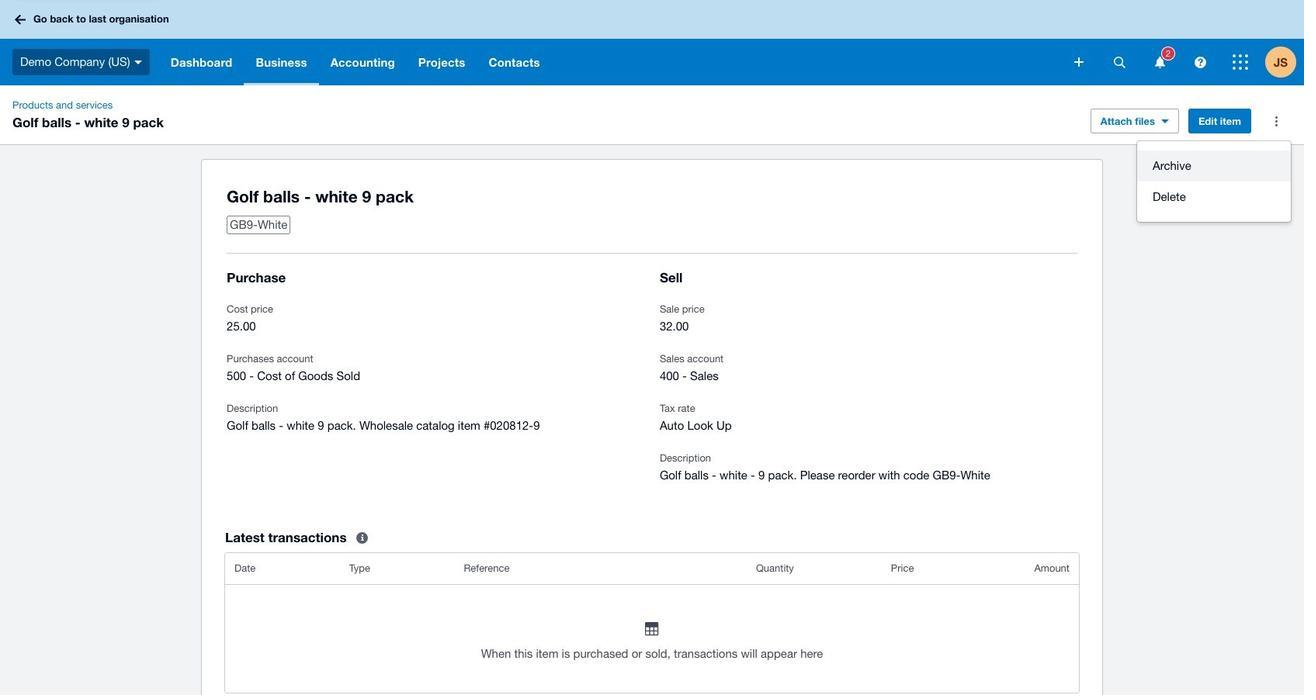 Task type: describe. For each thing, give the bounding box(es) containing it.
more actions image
[[1261, 106, 1292, 137]]

more info image
[[347, 523, 378, 554]]

1 horizontal spatial svg image
[[1114, 56, 1126, 68]]

2 horizontal spatial svg image
[[1195, 56, 1206, 68]]

list of transactions element
[[225, 554, 1079, 693]]



Task type: locate. For each thing, give the bounding box(es) containing it.
banner
[[0, 0, 1305, 85]]

group
[[1138, 141, 1291, 222]]

list box
[[1138, 141, 1291, 222]]

0 horizontal spatial svg image
[[134, 60, 142, 64]]

svg image
[[1114, 56, 1126, 68], [1195, 56, 1206, 68], [134, 60, 142, 64]]

svg image
[[15, 14, 26, 24], [1233, 54, 1249, 70], [1155, 56, 1165, 68], [1075, 57, 1084, 67]]



Task type: vqa. For each thing, say whether or not it's contained in the screenshot.
radio
no



